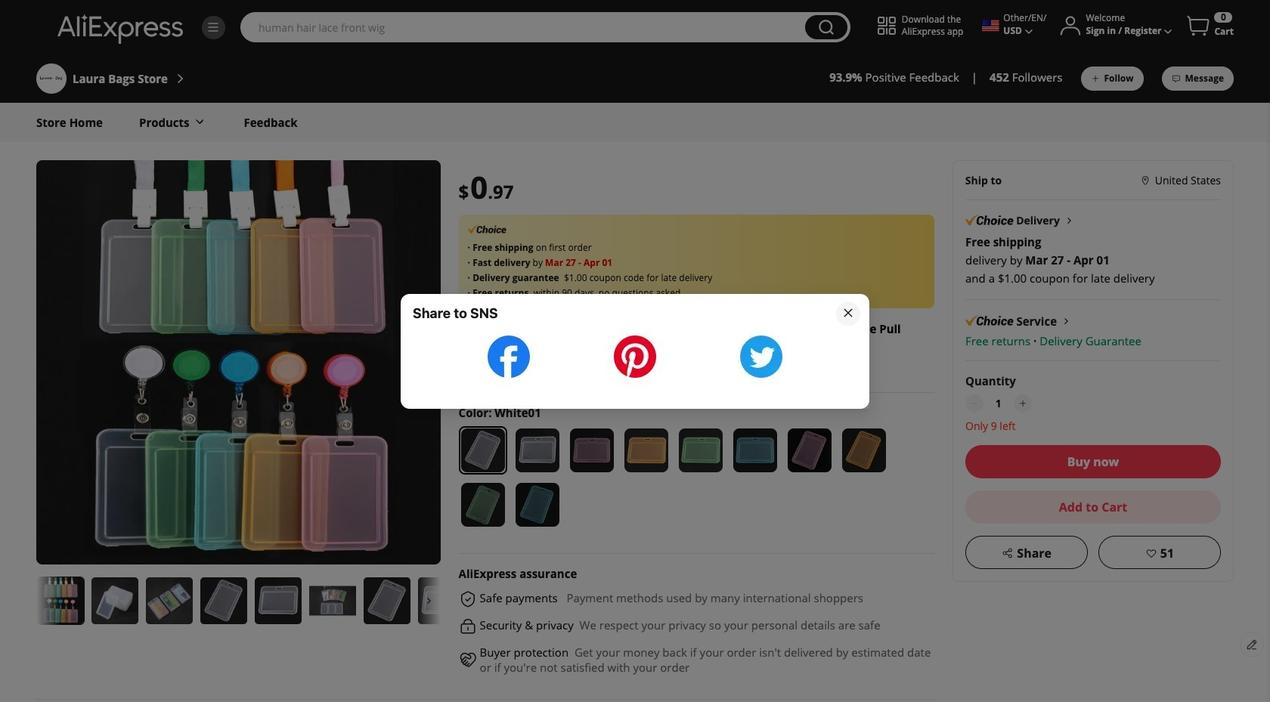 Task type: locate. For each thing, give the bounding box(es) containing it.
human hair lace front wig text field
[[251, 20, 797, 35]]

None button
[[805, 15, 847, 39]]

1sqid_b image
[[206, 20, 220, 34]]

None text field
[[987, 395, 1011, 413]]



Task type: vqa. For each thing, say whether or not it's contained in the screenshot.
human hair lace front wig text box
yes



